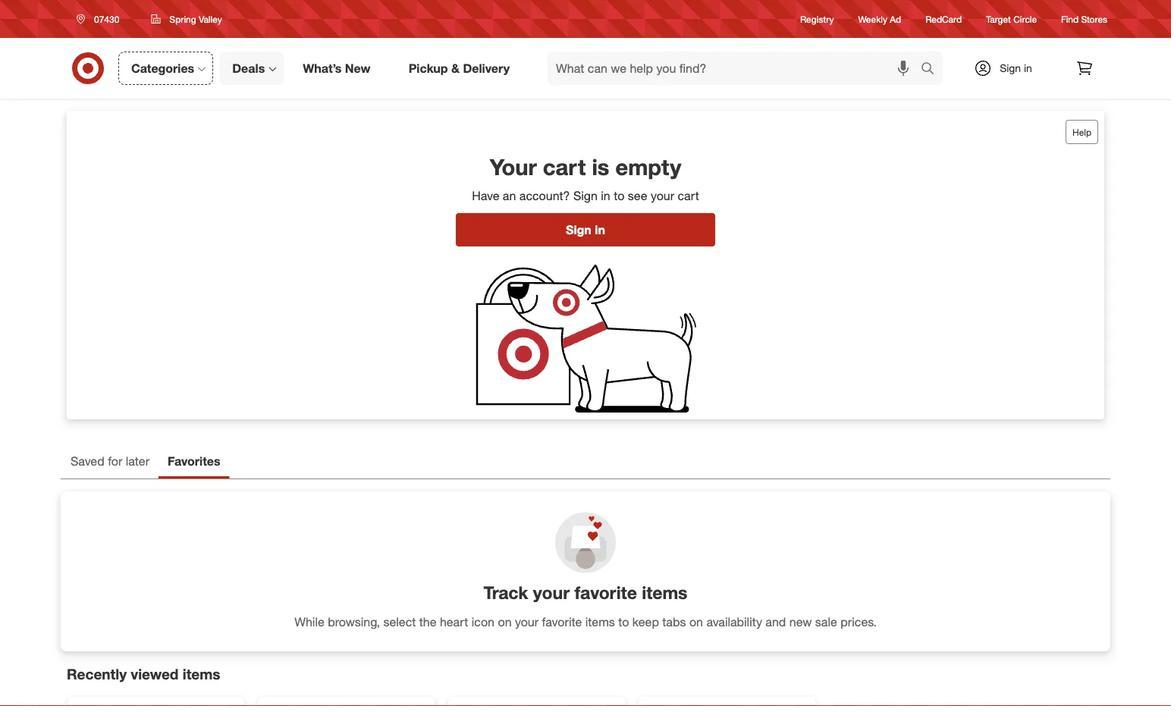 Task type: describe. For each thing, give the bounding box(es) containing it.
1 horizontal spatial cart
[[678, 188, 699, 203]]

0 vertical spatial sign
[[1000, 61, 1021, 75]]

empty cart bullseye image
[[471, 256, 700, 420]]

find
[[1061, 13, 1079, 25]]

what's new link
[[290, 52, 390, 85]]

deals link
[[219, 52, 284, 85]]

recently viewed items
[[67, 665, 220, 683]]

0 vertical spatial to
[[614, 188, 625, 203]]

while
[[294, 614, 324, 629]]

the
[[419, 614, 436, 629]]

for
[[108, 454, 122, 469]]

what's new
[[303, 61, 371, 76]]

registry link
[[800, 12, 834, 25]]

sale
[[815, 614, 837, 629]]

categories
[[131, 61, 194, 76]]

is
[[592, 153, 609, 180]]

keep
[[632, 614, 659, 629]]

what's
[[303, 61, 342, 76]]

track
[[484, 582, 528, 604]]

icon
[[472, 614, 495, 629]]

search button
[[914, 52, 950, 88]]

&
[[451, 61, 460, 76]]

1 horizontal spatial sign in
[[1000, 61, 1032, 75]]

browsing,
[[328, 614, 380, 629]]

0 vertical spatial cart
[[543, 153, 586, 180]]

valley
[[199, 13, 222, 25]]

saved for later link
[[61, 447, 159, 479]]

sign in button
[[456, 213, 715, 247]]

spring valley button
[[141, 5, 232, 33]]

redcard link
[[926, 12, 962, 25]]

sign in link
[[961, 52, 1056, 85]]

ad
[[890, 13, 901, 25]]

1 vertical spatial favorite
[[542, 614, 582, 629]]

in inside 'button'
[[595, 222, 605, 237]]

07430 button
[[67, 5, 135, 33]]

0 vertical spatial in
[[1024, 61, 1032, 75]]

0 vertical spatial favorite
[[575, 582, 637, 604]]

saved
[[71, 454, 104, 469]]

viewed
[[131, 665, 179, 683]]

while browsing, select the heart icon on your favorite items to keep tabs on availability and new sale prices.
[[294, 614, 877, 629]]

weekly ad
[[858, 13, 901, 25]]

pickup & delivery link
[[396, 52, 529, 85]]

registry
[[800, 13, 834, 25]]



Task type: vqa. For each thing, say whether or not it's contained in the screenshot.
the leftmost 3DS
no



Task type: locate. For each thing, give the bounding box(es) containing it.
availability
[[707, 614, 762, 629]]

2 vertical spatial in
[[595, 222, 605, 237]]

circle
[[1014, 13, 1037, 25]]

delivery
[[463, 61, 510, 76]]

redcard
[[926, 13, 962, 25]]

1 horizontal spatial on
[[689, 614, 703, 629]]

favorite up the while browsing, select the heart icon on your favorite items to keep tabs on availability and new sale prices. on the bottom of page
[[575, 582, 637, 604]]

sign in
[[1000, 61, 1032, 75], [566, 222, 605, 237]]

your up the while browsing, select the heart icon on your favorite items to keep tabs on availability and new sale prices. on the bottom of page
[[533, 582, 570, 604]]

an
[[503, 188, 516, 203]]

your
[[651, 188, 674, 203], [533, 582, 570, 604], [515, 614, 539, 629]]

0 horizontal spatial cart
[[543, 153, 586, 180]]

your right see
[[651, 188, 674, 203]]

0 vertical spatial items
[[642, 582, 688, 604]]

1 on from the left
[[498, 614, 512, 629]]

1 vertical spatial in
[[601, 188, 610, 203]]

07430
[[94, 13, 119, 25]]

search
[[914, 62, 950, 77]]

to
[[614, 188, 625, 203], [618, 614, 629, 629]]

spring
[[169, 13, 196, 25]]

items up tabs
[[642, 582, 688, 604]]

What can we help you find? suggestions appear below search field
[[547, 52, 925, 85]]

sign inside 'button'
[[566, 222, 592, 237]]

your cart is empty
[[490, 153, 681, 180]]

cart down the empty
[[678, 188, 699, 203]]

favorite down the track your favorite items
[[542, 614, 582, 629]]

2 vertical spatial items
[[183, 665, 220, 683]]

on
[[498, 614, 512, 629], [689, 614, 703, 629]]

0 vertical spatial sign in
[[1000, 61, 1032, 75]]

1 vertical spatial items
[[585, 614, 615, 629]]

your down track
[[515, 614, 539, 629]]

items down the track your favorite items
[[585, 614, 615, 629]]

1 horizontal spatial items
[[585, 614, 615, 629]]

0 horizontal spatial sign in
[[566, 222, 605, 237]]

sign in down have an account? sign in to see your cart
[[566, 222, 605, 237]]

weekly ad link
[[858, 12, 901, 25]]

1 vertical spatial sign in
[[566, 222, 605, 237]]

find stores link
[[1061, 12, 1107, 25]]

favorites link
[[159, 447, 229, 479]]

0 horizontal spatial items
[[183, 665, 220, 683]]

heart
[[440, 614, 468, 629]]

have an account? sign in to see your cart
[[472, 188, 699, 203]]

track your favorite items
[[484, 582, 688, 604]]

have
[[472, 188, 499, 203]]

spring valley
[[169, 13, 222, 25]]

help button
[[1066, 120, 1098, 144]]

sign down target circle link in the right of the page
[[1000, 61, 1021, 75]]

2 vertical spatial your
[[515, 614, 539, 629]]

in down is
[[601, 188, 610, 203]]

stores
[[1081, 13, 1107, 25]]

deals
[[232, 61, 265, 76]]

saved for later
[[71, 454, 150, 469]]

help
[[1073, 126, 1092, 138]]

empty
[[616, 153, 681, 180]]

target circle link
[[986, 12, 1037, 25]]

categories link
[[118, 52, 213, 85]]

favorite
[[575, 582, 637, 604], [542, 614, 582, 629]]

items
[[642, 582, 688, 604], [585, 614, 615, 629], [183, 665, 220, 683]]

1 vertical spatial your
[[533, 582, 570, 604]]

sign down have an account? sign in to see your cart
[[566, 222, 592, 237]]

favorites
[[168, 454, 220, 469]]

see
[[628, 188, 647, 203]]

2 vertical spatial sign
[[566, 222, 592, 237]]

sign down the your cart is empty
[[573, 188, 598, 203]]

later
[[126, 454, 150, 469]]

your for cart
[[651, 188, 674, 203]]

0 horizontal spatial on
[[498, 614, 512, 629]]

on right icon
[[498, 614, 512, 629]]

sign
[[1000, 61, 1021, 75], [573, 188, 598, 203], [566, 222, 592, 237]]

cart
[[543, 153, 586, 180], [678, 188, 699, 203]]

in down have an account? sign in to see your cart
[[595, 222, 605, 237]]

2 on from the left
[[689, 614, 703, 629]]

new
[[345, 61, 371, 76]]

1 vertical spatial to
[[618, 614, 629, 629]]

to left keep
[[618, 614, 629, 629]]

new
[[789, 614, 812, 629]]

your
[[490, 153, 537, 180]]

0 vertical spatial your
[[651, 188, 674, 203]]

items right viewed
[[183, 665, 220, 683]]

target circle
[[986, 13, 1037, 25]]

2 horizontal spatial items
[[642, 582, 688, 604]]

target
[[986, 13, 1011, 25]]

select
[[383, 614, 416, 629]]

and
[[766, 614, 786, 629]]

tabs
[[662, 614, 686, 629]]

in
[[1024, 61, 1032, 75], [601, 188, 610, 203], [595, 222, 605, 237]]

account?
[[519, 188, 570, 203]]

weekly
[[858, 13, 887, 25]]

prices.
[[841, 614, 877, 629]]

recently
[[67, 665, 127, 683]]

pickup & delivery
[[409, 61, 510, 76]]

sign in inside 'button'
[[566, 222, 605, 237]]

cart up account?
[[543, 153, 586, 180]]

your for favorite
[[515, 614, 539, 629]]

in down circle on the right
[[1024, 61, 1032, 75]]

find stores
[[1061, 13, 1107, 25]]

sign in down target circle link in the right of the page
[[1000, 61, 1032, 75]]

1 vertical spatial sign
[[573, 188, 598, 203]]

on right tabs
[[689, 614, 703, 629]]

to left see
[[614, 188, 625, 203]]

1 vertical spatial cart
[[678, 188, 699, 203]]

pickup
[[409, 61, 448, 76]]



